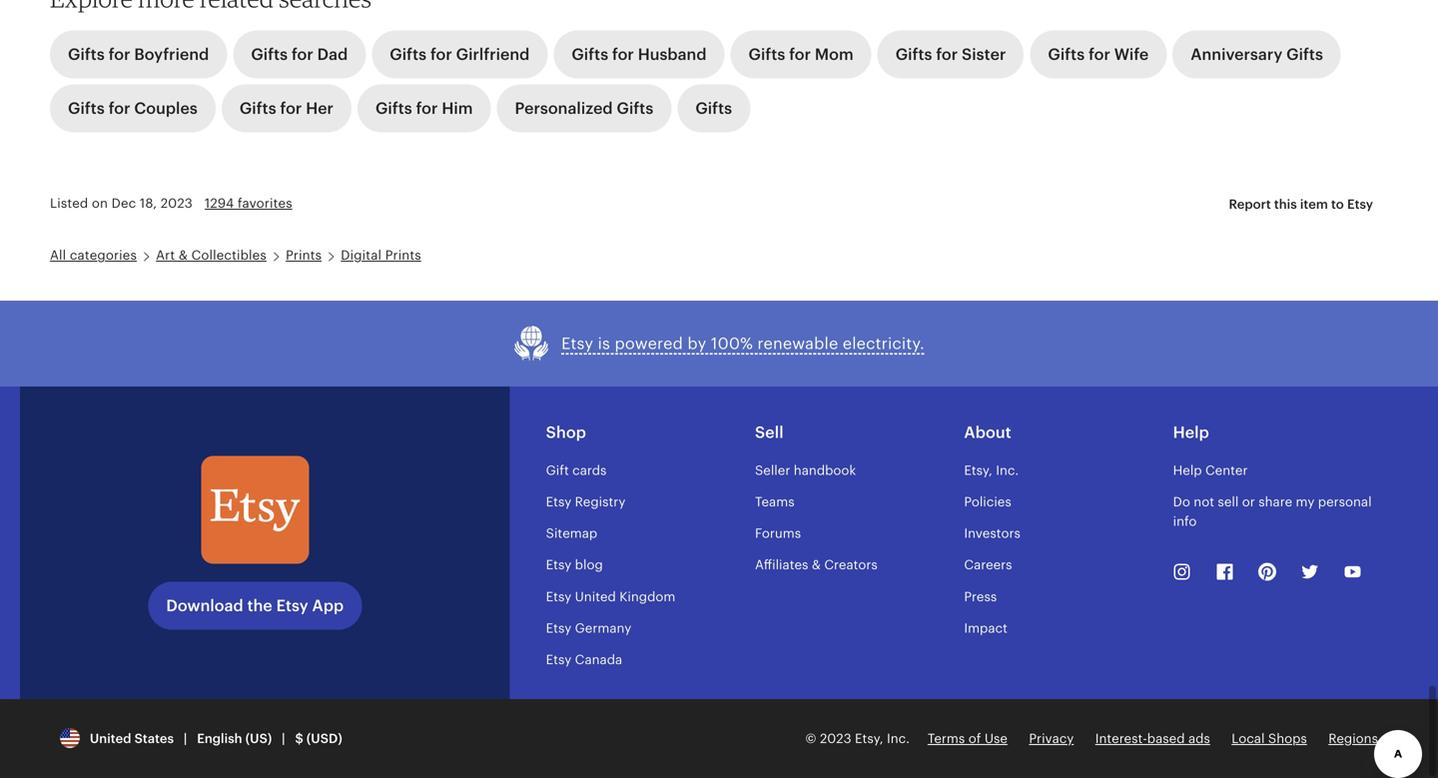 Task type: vqa. For each thing, say whether or not it's contained in the screenshot.
Finds
no



Task type: locate. For each thing, give the bounding box(es) containing it.
prints left digital
[[286, 248, 322, 263]]

etsy germany
[[546, 621, 632, 636]]

policies
[[965, 495, 1012, 510]]

inc. up policies link
[[997, 463, 1019, 478]]

gifts left wife
[[1049, 46, 1085, 64]]

etsy, inc.
[[965, 463, 1019, 478]]

local shops
[[1232, 731, 1308, 746]]

report this item to etsy
[[1230, 197, 1374, 212]]

digital prints link
[[341, 248, 421, 263]]

etsy is powered by 100% renewable electricity.
[[562, 335, 925, 353]]

gifts inside the gifts for boyfriend link
[[68, 46, 105, 64]]

all
[[50, 248, 66, 263]]

& for affiliates
[[812, 558, 821, 573]]

for for him
[[416, 99, 438, 117]]

gifts for her
[[240, 99, 334, 117]]

| right states
[[184, 731, 187, 746]]

about
[[965, 424, 1012, 442]]

listed
[[50, 196, 88, 211]]

gifts up 'personalized gifts' link on the top
[[572, 46, 609, 64]]

1 vertical spatial inc.
[[887, 731, 910, 746]]

forums link
[[755, 526, 802, 541]]

0 vertical spatial &
[[179, 248, 188, 263]]

etsy up etsy canada link
[[546, 621, 572, 636]]

wife
[[1115, 46, 1149, 64]]

gift cards
[[546, 463, 607, 478]]

|
[[184, 731, 187, 746], [282, 731, 285, 746]]

etsy, up policies link
[[965, 463, 993, 478]]

us image
[[60, 729, 80, 749]]

shop
[[546, 424, 587, 442]]

etsy,
[[965, 463, 993, 478], [855, 731, 884, 746]]

etsy down the etsy blog
[[546, 589, 572, 604]]

etsy for etsy registry
[[546, 495, 572, 510]]

gifts up gifts for her link
[[251, 46, 288, 64]]

for for wife
[[1089, 46, 1111, 64]]

seller handbook
[[755, 463, 857, 478]]

gifts left "mom"
[[749, 46, 786, 64]]

gifts inside gifts for mom link
[[749, 46, 786, 64]]

gifts for mom
[[749, 46, 786, 64]]

teams
[[755, 495, 795, 510]]

etsy
[[1348, 197, 1374, 212], [562, 335, 594, 353], [546, 495, 572, 510], [546, 558, 572, 573], [546, 589, 572, 604], [276, 597, 308, 615], [546, 621, 572, 636], [546, 653, 572, 668]]

gifts for mom
[[749, 46, 854, 64]]

affiliates & creators link
[[755, 558, 878, 573]]

for left boyfriend
[[109, 46, 130, 64]]

to
[[1332, 197, 1345, 212]]

1 horizontal spatial united
[[575, 589, 616, 604]]

for left him on the top of the page
[[416, 99, 438, 117]]

$
[[295, 731, 304, 746]]

report this item to etsy button
[[1215, 186, 1389, 223]]

gifts up gifts for couples link
[[68, 46, 105, 64]]

gifts inside gifts for him link
[[376, 99, 412, 117]]

the
[[247, 597, 273, 615]]

for left "mom"
[[790, 46, 811, 64]]

gifts left her
[[240, 99, 276, 117]]

for left girlfriend on the top left
[[431, 46, 452, 64]]

gifts inside anniversary gifts link
[[1287, 46, 1324, 64]]

gifts for husband link
[[554, 31, 725, 78]]

gifts inside the gifts for dad link
[[251, 46, 288, 64]]

by
[[688, 335, 707, 353]]

1 horizontal spatial inc.
[[997, 463, 1019, 478]]

gifts for couples link
[[50, 84, 216, 132]]

etsy left canada
[[546, 653, 572, 668]]

gifts inside "gifts for husband" link
[[572, 46, 609, 64]]

all categories link
[[50, 248, 137, 263]]

united down the blog
[[575, 589, 616, 604]]

1 vertical spatial etsy,
[[855, 731, 884, 746]]

investors link
[[965, 526, 1021, 541]]

affiliates & creators
[[755, 558, 878, 573]]

for left "dad"
[[292, 46, 314, 64]]

of
[[969, 731, 982, 746]]

gifts inside gifts for couples link
[[68, 99, 105, 117]]

0 horizontal spatial prints
[[286, 248, 322, 263]]

forums
[[755, 526, 802, 541]]

etsy canada link
[[546, 653, 623, 668]]

sell
[[755, 424, 784, 442]]

for left couples
[[109, 99, 130, 117]]

powered
[[615, 335, 684, 353]]

2023 right 18,
[[161, 196, 193, 211]]

gifts for dad link
[[233, 31, 366, 78]]

creators
[[825, 558, 878, 573]]

etsy for etsy canada
[[546, 653, 572, 668]]

interest-based ads
[[1096, 731, 1211, 746]]

impact link
[[965, 621, 1008, 636]]

gifts inside gifts for her link
[[240, 99, 276, 117]]

0 vertical spatial help
[[1174, 424, 1210, 442]]

gifts for sister
[[896, 46, 1007, 64]]

1 prints from the left
[[286, 248, 322, 263]]

help for help center
[[1174, 463, 1203, 478]]

etsy, right the ©
[[855, 731, 884, 746]]

1294 favorites
[[205, 196, 293, 211]]

0 horizontal spatial &
[[179, 248, 188, 263]]

art
[[156, 248, 175, 263]]

1 vertical spatial &
[[812, 558, 821, 573]]

(usd)
[[307, 731, 343, 746]]

2023 right the ©
[[820, 731, 852, 746]]

personalized gifts link
[[497, 84, 672, 132]]

anniversary
[[1191, 46, 1283, 64]]

gifts for husband
[[572, 46, 609, 64]]

gifts inside 'personalized gifts' link
[[617, 99, 654, 117]]

terms of use link
[[928, 731, 1008, 746]]

for left the 'husband'
[[613, 46, 634, 64]]

privacy
[[1030, 731, 1075, 746]]

1 vertical spatial 2023
[[820, 731, 852, 746]]

etsy left is
[[562, 335, 594, 353]]

for left sister
[[937, 46, 959, 64]]

2 help from the top
[[1174, 463, 1203, 478]]

canada
[[575, 653, 623, 668]]

prints
[[286, 248, 322, 263], [385, 248, 421, 263]]

blog
[[575, 558, 603, 573]]

gifts down the 'husband'
[[696, 99, 733, 117]]

1 horizontal spatial |
[[282, 731, 285, 746]]

gifts inside gifts for sister link
[[896, 46, 933, 64]]

1 horizontal spatial etsy,
[[965, 463, 993, 478]]

etsy blog
[[546, 558, 603, 573]]

gifts for sister
[[896, 46, 933, 64]]

seller
[[755, 463, 791, 478]]

1 horizontal spatial 2023
[[820, 731, 852, 746]]

2 prints from the left
[[385, 248, 421, 263]]

gifts down gifts for husband
[[617, 99, 654, 117]]

0 vertical spatial united
[[575, 589, 616, 604]]

gifts for boyfriend link
[[50, 31, 227, 78]]

download the etsy app
[[166, 597, 344, 615]]

gifts up gifts for him link
[[390, 46, 427, 64]]

help up help center link
[[1174, 424, 1210, 442]]

united states   |   english (us)   |   $ (usd)
[[83, 731, 343, 746]]

for for couples
[[109, 99, 130, 117]]

gifts right anniversary
[[1287, 46, 1324, 64]]

gifts left him on the top of the page
[[376, 99, 412, 117]]

prints right digital
[[385, 248, 421, 263]]

anniversary gifts
[[1191, 46, 1324, 64]]

0 vertical spatial 2023
[[161, 196, 193, 211]]

gifts left sister
[[896, 46, 933, 64]]

etsy left the blog
[[546, 558, 572, 573]]

& for art
[[179, 248, 188, 263]]

not
[[1194, 495, 1215, 510]]

sitemap link
[[546, 526, 598, 541]]

0 horizontal spatial etsy,
[[855, 731, 884, 746]]

& right art
[[179, 248, 188, 263]]

art & collectibles link
[[156, 248, 267, 263]]

press
[[965, 589, 998, 604]]

1 help from the top
[[1174, 424, 1210, 442]]

gifts for mom link
[[731, 31, 872, 78]]

0 horizontal spatial |
[[184, 731, 187, 746]]

gifts inside gifts for girlfriend link
[[390, 46, 427, 64]]

help for help
[[1174, 424, 1210, 442]]

gifts for him
[[376, 99, 412, 117]]

1 vertical spatial help
[[1174, 463, 1203, 478]]

united right the us image
[[90, 731, 131, 746]]

girlfriend
[[456, 46, 530, 64]]

terms of use
[[928, 731, 1008, 746]]

help up do
[[1174, 463, 1203, 478]]

1 horizontal spatial prints
[[385, 248, 421, 263]]

personal
[[1319, 495, 1373, 510]]

terms
[[928, 731, 966, 746]]

& left creators
[[812, 558, 821, 573]]

gifts inside gifts for wife link
[[1049, 46, 1085, 64]]

| left $
[[282, 731, 285, 746]]

gifts down gifts for boyfriend
[[68, 99, 105, 117]]

for left wife
[[1089, 46, 1111, 64]]

inc. left "terms"
[[887, 731, 910, 746]]

etsy down gift
[[546, 495, 572, 510]]

categories
[[70, 248, 137, 263]]

investors
[[965, 526, 1021, 541]]

1 horizontal spatial &
[[812, 558, 821, 573]]

etsy germany link
[[546, 621, 632, 636]]

0 horizontal spatial united
[[90, 731, 131, 746]]

for left her
[[280, 99, 302, 117]]

for for husband
[[613, 46, 634, 64]]



Task type: describe. For each thing, give the bounding box(es) containing it.
her
[[306, 99, 334, 117]]

husband
[[638, 46, 707, 64]]

for for girlfriend
[[431, 46, 452, 64]]

app
[[312, 597, 344, 615]]

renewable
[[758, 335, 839, 353]]

report
[[1230, 197, 1272, 212]]

2 | from the left
[[282, 731, 285, 746]]

digital prints
[[341, 248, 421, 263]]

handbook
[[794, 463, 857, 478]]

seller handbook link
[[755, 463, 857, 478]]

policies link
[[965, 495, 1012, 510]]

1 vertical spatial united
[[90, 731, 131, 746]]

art & collectibles
[[156, 248, 267, 263]]

(us)
[[246, 731, 272, 746]]

regions
[[1329, 731, 1379, 746]]

sell
[[1219, 495, 1239, 510]]

local
[[1232, 731, 1266, 746]]

0 horizontal spatial inc.
[[887, 731, 910, 746]]

or
[[1243, 495, 1256, 510]]

my
[[1297, 495, 1315, 510]]

1 | from the left
[[184, 731, 187, 746]]

careers
[[965, 558, 1013, 573]]

dec
[[112, 196, 136, 211]]

share
[[1259, 495, 1293, 510]]

on
[[92, 196, 108, 211]]

gifts for girlfriend
[[390, 46, 427, 64]]

sitemap
[[546, 526, 598, 541]]

gifts for her link
[[222, 84, 352, 132]]

©
[[806, 731, 817, 746]]

anniversary gifts link
[[1173, 31, 1342, 78]]

gifts for boyfriend
[[68, 46, 209, 64]]

gifts for her
[[240, 99, 276, 117]]

gifts for girlfriend
[[390, 46, 530, 64]]

electricity.
[[843, 335, 925, 353]]

gifts for girlfriend link
[[372, 31, 548, 78]]

gifts for wife
[[1049, 46, 1085, 64]]

sister
[[962, 46, 1007, 64]]

gift cards link
[[546, 463, 607, 478]]

100%
[[711, 335, 753, 353]]

germany
[[575, 621, 632, 636]]

local shops link
[[1232, 731, 1308, 746]]

gifts for couples
[[68, 99, 198, 117]]

affiliates
[[755, 558, 809, 573]]

him
[[442, 99, 473, 117]]

careers link
[[965, 558, 1013, 573]]

interest-
[[1096, 731, 1148, 746]]

dad
[[317, 46, 348, 64]]

etsy for etsy blog
[[546, 558, 572, 573]]

prints link
[[286, 248, 322, 263]]

interest-based ads link
[[1096, 731, 1211, 746]]

help center
[[1174, 463, 1249, 478]]

etsy for etsy is powered by 100% renewable electricity.
[[562, 335, 594, 353]]

for for boyfriend
[[109, 46, 130, 64]]

gift
[[546, 463, 569, 478]]

digital
[[341, 248, 382, 263]]

etsy registry
[[546, 495, 626, 510]]

1294
[[205, 196, 234, 211]]

use
[[985, 731, 1008, 746]]

gifts for wife link
[[1031, 31, 1167, 78]]

0 horizontal spatial 2023
[[161, 196, 193, 211]]

download the etsy app link
[[148, 582, 362, 630]]

privacy link
[[1030, 731, 1075, 746]]

etsy right to
[[1348, 197, 1374, 212]]

mom
[[815, 46, 854, 64]]

gifts for couples
[[68, 99, 105, 117]]

gifts for dad
[[251, 46, 288, 64]]

gifts for boyfriend
[[68, 46, 105, 64]]

for for sister
[[937, 46, 959, 64]]

all categories
[[50, 248, 137, 263]]

based
[[1148, 731, 1186, 746]]

couples
[[134, 99, 198, 117]]

gifts link
[[678, 84, 751, 132]]

etsy canada
[[546, 653, 623, 668]]

for for mom
[[790, 46, 811, 64]]

ads
[[1189, 731, 1211, 746]]

etsy registry link
[[546, 495, 626, 510]]

this
[[1275, 197, 1298, 212]]

gifts for him link
[[358, 84, 491, 132]]

etsy for etsy united kingdom
[[546, 589, 572, 604]]

do not sell or share my personal info
[[1174, 495, 1373, 529]]

for for dad
[[292, 46, 314, 64]]

etsy, inc. link
[[965, 463, 1019, 478]]

gifts for him
[[376, 99, 473, 117]]

0 vertical spatial inc.
[[997, 463, 1019, 478]]

© 2023 etsy, inc.
[[806, 731, 910, 746]]

for for her
[[280, 99, 302, 117]]

etsy right the
[[276, 597, 308, 615]]

info
[[1174, 514, 1198, 529]]

regions button
[[1329, 730, 1379, 748]]

etsy united kingdom
[[546, 589, 676, 604]]

favorites
[[238, 196, 293, 211]]

0 vertical spatial etsy,
[[965, 463, 993, 478]]

gifts for husband
[[572, 46, 707, 64]]

english
[[197, 731, 242, 746]]

gifts for sister link
[[878, 31, 1025, 78]]

etsy for etsy germany
[[546, 621, 572, 636]]

kingdom
[[620, 589, 676, 604]]



